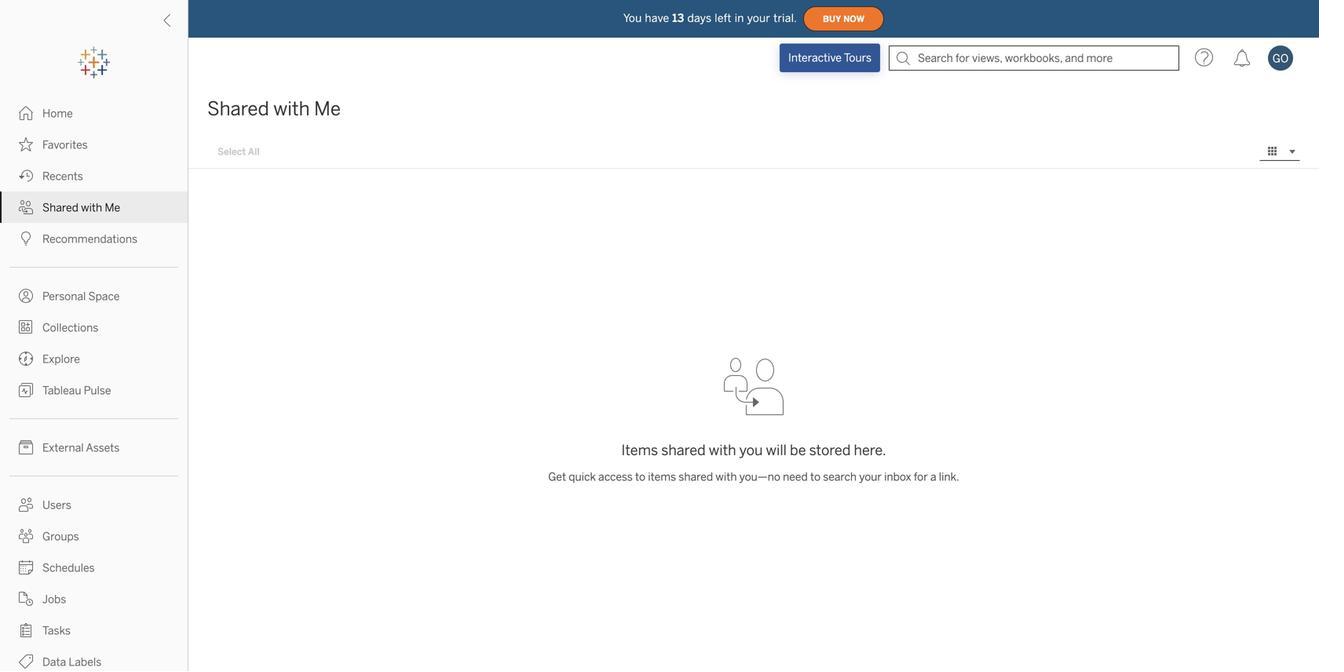 Task type: vqa. For each thing, say whether or not it's contained in the screenshot.
Recommendations
yes



Task type: describe. For each thing, give the bounding box(es) containing it.
1 horizontal spatial shared with me
[[207, 98, 341, 120]]

now
[[844, 14, 865, 24]]

will
[[766, 442, 787, 459]]

groups
[[42, 531, 79, 543]]

shared with me inside main navigation. press the up and down arrow keys to access links. element
[[42, 201, 120, 214]]

tasks
[[42, 625, 71, 638]]

jobs link
[[0, 584, 188, 615]]

have
[[645, 12, 669, 25]]

interactive tours
[[789, 51, 872, 64]]

explore
[[42, 353, 80, 366]]

labels
[[69, 656, 102, 669]]

data labels
[[42, 656, 102, 669]]

search
[[823, 471, 857, 484]]

explore link
[[0, 343, 188, 375]]

inbox
[[884, 471, 912, 484]]

assets
[[86, 442, 120, 455]]

you have 13 days left in your trial.
[[624, 12, 797, 25]]

select all
[[218, 146, 260, 157]]

tableau pulse
[[42, 384, 111, 397]]

Search for views, workbooks, and more text field
[[889, 46, 1180, 71]]

you
[[740, 442, 763, 459]]

home
[[42, 107, 73, 120]]

users link
[[0, 489, 188, 521]]

recents link
[[0, 160, 188, 192]]

me inside main navigation. press the up and down arrow keys to access links. element
[[105, 201, 120, 214]]

personal space
[[42, 290, 120, 303]]

data
[[42, 656, 66, 669]]

for
[[914, 471, 928, 484]]

data labels link
[[0, 646, 188, 672]]

tours
[[844, 51, 872, 64]]

groups link
[[0, 521, 188, 552]]

shared with me link
[[0, 192, 188, 223]]

shared inside main navigation. press the up and down arrow keys to access links. element
[[42, 201, 78, 214]]

with inside main navigation. press the up and down arrow keys to access links. element
[[81, 201, 102, 214]]

in
[[735, 12, 744, 25]]

favorites
[[42, 139, 88, 152]]

collections
[[42, 322, 98, 335]]

tableau
[[42, 384, 81, 397]]

items
[[621, 442, 658, 459]]

select all button
[[207, 142, 270, 161]]

stored
[[809, 442, 851, 459]]

get quick access to items shared with you—no need to search your inbox for a link.
[[548, 471, 960, 484]]

external
[[42, 442, 84, 455]]

schedules
[[42, 562, 95, 575]]

users
[[42, 499, 71, 512]]

quick
[[569, 471, 596, 484]]

buy now
[[823, 14, 865, 24]]

schedules link
[[0, 552, 188, 584]]



Task type: locate. For each thing, give the bounding box(es) containing it.
personal
[[42, 290, 86, 303]]

13
[[673, 12, 684, 25]]

need
[[783, 471, 808, 484]]

0 vertical spatial shared with me
[[207, 98, 341, 120]]

to left items
[[635, 471, 646, 484]]

to
[[635, 471, 646, 484], [811, 471, 821, 484]]

get
[[548, 471, 566, 484]]

your
[[747, 12, 771, 25], [859, 471, 882, 484]]

access
[[598, 471, 633, 484]]

your right in
[[747, 12, 771, 25]]

buy
[[823, 14, 841, 24]]

shared with me
[[207, 98, 341, 120], [42, 201, 120, 214]]

1 vertical spatial shared
[[679, 471, 713, 484]]

1 vertical spatial shared
[[42, 201, 78, 214]]

to right need
[[811, 471, 821, 484]]

you
[[624, 12, 642, 25]]

tableau pulse link
[[0, 375, 188, 406]]

1 horizontal spatial to
[[811, 471, 821, 484]]

1 vertical spatial shared with me
[[42, 201, 120, 214]]

1 to from the left
[[635, 471, 646, 484]]

jobs
[[42, 593, 66, 606]]

personal space link
[[0, 280, 188, 312]]

shared down "recents"
[[42, 201, 78, 214]]

recommendations link
[[0, 223, 188, 254]]

1 vertical spatial your
[[859, 471, 882, 484]]

items shared with you will be stored here.
[[621, 442, 886, 459]]

here.
[[854, 442, 886, 459]]

0 horizontal spatial shared with me
[[42, 201, 120, 214]]

you—no
[[740, 471, 781, 484]]

0 vertical spatial shared
[[661, 442, 706, 459]]

main navigation. press the up and down arrow keys to access links. element
[[0, 97, 188, 672]]

grid view image
[[1266, 145, 1280, 159]]

shared with me up the recommendations
[[42, 201, 120, 214]]

tasks link
[[0, 615, 188, 646]]

0 horizontal spatial your
[[747, 12, 771, 25]]

navigation panel element
[[0, 47, 188, 672]]

a
[[931, 471, 937, 484]]

recommendations
[[42, 233, 138, 246]]

1 vertical spatial me
[[105, 201, 120, 214]]

shared with me up all
[[207, 98, 341, 120]]

1 horizontal spatial me
[[314, 98, 341, 120]]

buy now button
[[804, 6, 884, 31]]

2 to from the left
[[811, 471, 821, 484]]

0 vertical spatial shared
[[207, 98, 269, 120]]

select
[[218, 146, 246, 157]]

external assets link
[[0, 432, 188, 463]]

1 horizontal spatial shared
[[207, 98, 269, 120]]

favorites link
[[0, 129, 188, 160]]

0 vertical spatial your
[[747, 12, 771, 25]]

collections link
[[0, 312, 188, 343]]

days
[[688, 12, 712, 25]]

me
[[314, 98, 341, 120], [105, 201, 120, 214]]

with
[[273, 98, 310, 120], [81, 201, 102, 214], [709, 442, 736, 459], [716, 471, 737, 484]]

be
[[790, 442, 806, 459]]

trial.
[[774, 12, 797, 25]]

space
[[88, 290, 120, 303]]

0 horizontal spatial shared
[[42, 201, 78, 214]]

shared
[[207, 98, 269, 120], [42, 201, 78, 214]]

external assets
[[42, 442, 120, 455]]

your down here.
[[859, 471, 882, 484]]

items
[[648, 471, 676, 484]]

link.
[[939, 471, 960, 484]]

all
[[248, 146, 260, 157]]

home link
[[0, 97, 188, 129]]

shared up select all button
[[207, 98, 269, 120]]

left
[[715, 12, 732, 25]]

0 horizontal spatial to
[[635, 471, 646, 484]]

interactive
[[789, 51, 842, 64]]

0 vertical spatial me
[[314, 98, 341, 120]]

pulse
[[84, 384, 111, 397]]

shared
[[661, 442, 706, 459], [679, 471, 713, 484]]

shared right items
[[679, 471, 713, 484]]

recents
[[42, 170, 83, 183]]

shared up items
[[661, 442, 706, 459]]

1 horizontal spatial your
[[859, 471, 882, 484]]

0 horizontal spatial me
[[105, 201, 120, 214]]



